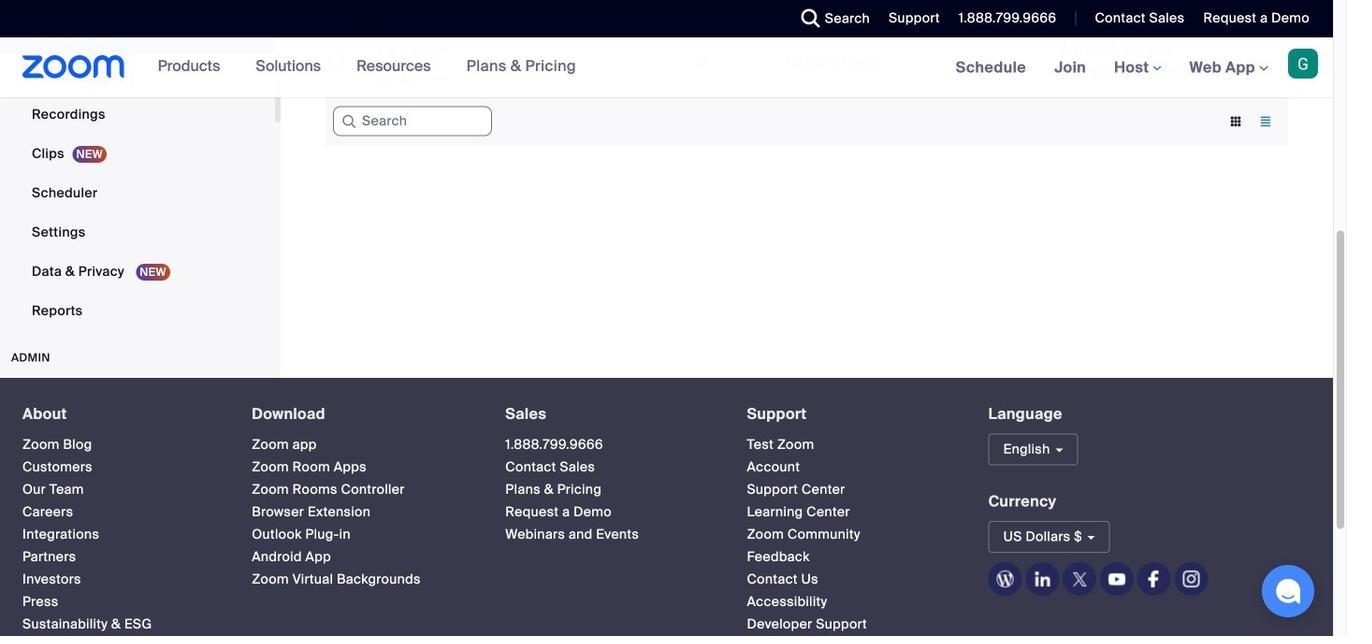 Task type: locate. For each thing, give the bounding box(es) containing it.
application
[[326, 0, 1303, 113], [687, 48, 772, 76]]

thumbnail of game image
[[360, 37, 448, 86]]

name element
[[464, 0, 679, 25]]

2 heading from the left
[[252, 406, 472, 423]]

heading
[[22, 406, 218, 423], [252, 406, 472, 423], [506, 406, 714, 423], [747, 406, 955, 423]]

3 heading from the left
[[506, 406, 714, 423]]

cell
[[916, 58, 1053, 66]]

zoom logo image
[[22, 55, 125, 79]]

banner
[[0, 37, 1334, 99]]

Search text field
[[333, 106, 492, 136]]

1 heading from the left
[[22, 406, 218, 423]]

game element
[[472, 53, 509, 70]]

grid mode, not selected image
[[1221, 113, 1251, 130]]



Task type: describe. For each thing, give the bounding box(es) containing it.
side navigation navigation
[[0, 0, 281, 384]]

personal menu menu
[[0, 0, 275, 332]]

product information navigation
[[144, 37, 590, 97]]

4 heading from the left
[[747, 406, 955, 423]]

starred element
[[679, 0, 780, 25]]

list mode, selected image
[[1251, 113, 1281, 130]]

meetings navigation
[[942, 37, 1334, 99]]

open chat image
[[1276, 578, 1302, 605]]

profile picture image
[[1289, 49, 1319, 79]]



Task type: vqa. For each thing, say whether or not it's contained in the screenshot.
List mode, selected image
yes



